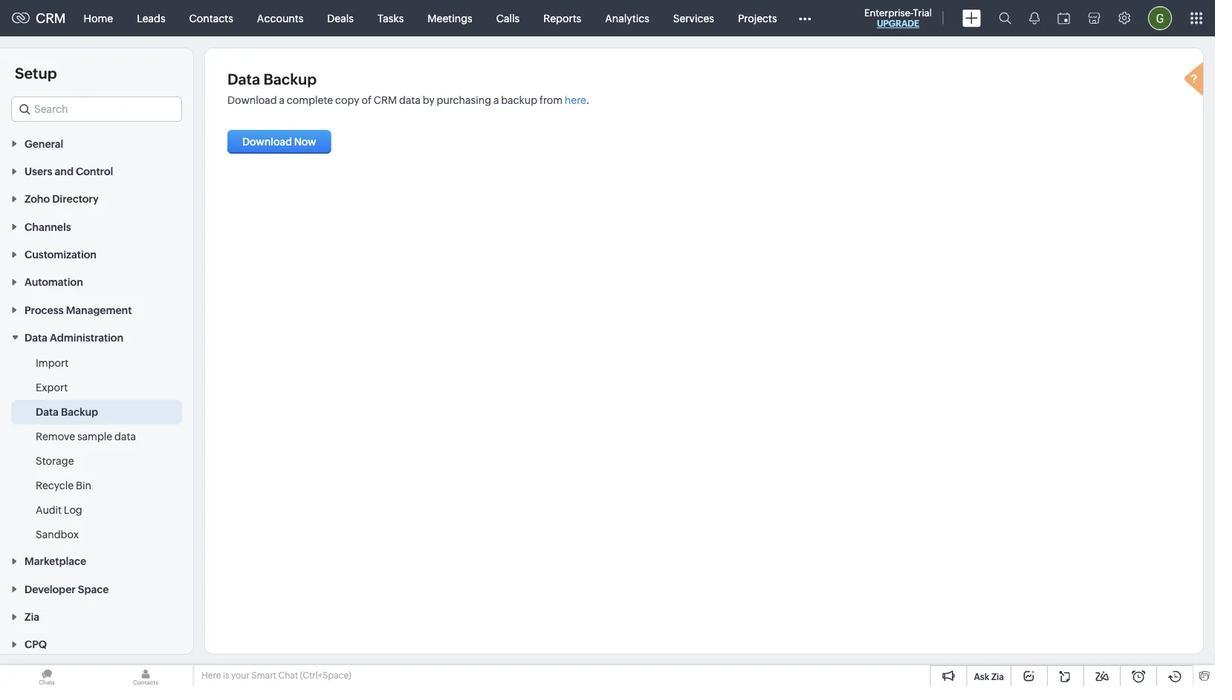 Task type: vqa. For each thing, say whether or not it's contained in the screenshot.
EXPORT link
yes



Task type: describe. For each thing, give the bounding box(es) containing it.
customization
[[25, 249, 97, 261]]

backup inside data backup link
[[61, 406, 98, 418]]

contacts
[[189, 12, 233, 24]]

accounts
[[257, 12, 304, 24]]

marketplace button
[[0, 548, 193, 575]]

marketplace
[[25, 556, 86, 568]]

trial
[[913, 7, 932, 18]]

data inside remove sample data link
[[115, 431, 136, 443]]

now
[[294, 136, 316, 148]]

users and control button
[[0, 157, 193, 185]]

channels button
[[0, 213, 193, 240]]

calls
[[496, 12, 520, 24]]

data backup inside data administration region
[[36, 406, 98, 418]]

ask
[[974, 672, 990, 682]]

ask zia
[[974, 672, 1004, 682]]

enterprise-
[[865, 7, 913, 18]]

data for data backup link
[[36, 406, 59, 418]]

developer
[[25, 584, 76, 596]]

setup
[[15, 65, 57, 82]]

analytics
[[605, 12, 650, 24]]

developer space
[[25, 584, 109, 596]]

tasks link
[[366, 0, 416, 36]]

1 horizontal spatial zia
[[992, 672, 1004, 682]]

crm link
[[12, 11, 66, 26]]

here
[[201, 671, 221, 681]]

signals image
[[1030, 12, 1040, 25]]

of
[[362, 94, 372, 106]]

Other Modules field
[[789, 6, 821, 30]]

0 vertical spatial backup
[[264, 71, 317, 88]]

deals link
[[315, 0, 366, 36]]

projects link
[[726, 0, 789, 36]]

0 horizontal spatial crm
[[36, 11, 66, 26]]

1 horizontal spatial data backup
[[227, 71, 317, 88]]

process
[[25, 304, 64, 316]]

contacts link
[[177, 0, 245, 36]]

audit log
[[36, 505, 82, 516]]

export link
[[36, 380, 68, 395]]

download for download now
[[242, 136, 292, 148]]

data backup link
[[36, 405, 98, 420]]

leads link
[[125, 0, 177, 36]]

purchasing
[[437, 94, 491, 106]]

enterprise-trial upgrade
[[865, 7, 932, 29]]

smart
[[252, 671, 277, 681]]

zia inside dropdown button
[[25, 612, 39, 623]]

chats image
[[0, 666, 94, 687]]

create menu image
[[963, 9, 981, 27]]

reports
[[544, 12, 581, 24]]

1 a from the left
[[279, 94, 285, 106]]

space
[[78, 584, 109, 596]]

accounts link
[[245, 0, 315, 36]]

here
[[565, 94, 586, 106]]

cpq button
[[0, 631, 193, 659]]

sandbox link
[[36, 528, 79, 542]]

help image
[[1181, 60, 1211, 101]]

from
[[540, 94, 563, 106]]

users and control
[[25, 166, 113, 177]]

analytics link
[[593, 0, 661, 36]]

by
[[423, 94, 435, 106]]

recycle
[[36, 480, 74, 492]]

users
[[25, 166, 52, 177]]

home link
[[72, 0, 125, 36]]

administration
[[50, 332, 123, 344]]

0 vertical spatial data
[[399, 94, 421, 106]]

data for data administration 'dropdown button'
[[25, 332, 47, 344]]

2 a from the left
[[494, 94, 499, 106]]

audit
[[36, 505, 62, 516]]

zoho
[[25, 193, 50, 205]]

general button
[[0, 129, 193, 157]]

download for download a complete copy of crm data by purchasing a backup from here .
[[227, 94, 277, 106]]

sample
[[77, 431, 112, 443]]



Task type: locate. For each thing, give the bounding box(es) containing it.
calendar image
[[1058, 12, 1070, 24]]

your
[[231, 671, 250, 681]]

control
[[76, 166, 113, 177]]

reports link
[[532, 0, 593, 36]]

download
[[227, 94, 277, 106], [242, 136, 292, 148]]

developer space button
[[0, 575, 193, 603]]

sandbox
[[36, 529, 79, 541]]

is
[[223, 671, 229, 681]]

automation
[[25, 277, 83, 288]]

backup
[[501, 94, 538, 106]]

download inside button
[[242, 136, 292, 148]]

2 vertical spatial data
[[36, 406, 59, 418]]

import
[[36, 357, 69, 369]]

import link
[[36, 356, 69, 371]]

Search text field
[[12, 97, 181, 121]]

remove
[[36, 431, 75, 443]]

meetings
[[428, 12, 473, 24]]

data left "by"
[[399, 94, 421, 106]]

data administration region
[[0, 351, 193, 548]]

backup up complete
[[264, 71, 317, 88]]

here is your smart chat (ctrl+space)
[[201, 671, 351, 681]]

crm left home
[[36, 11, 66, 26]]

chat
[[278, 671, 298, 681]]

zoho directory
[[25, 193, 99, 205]]

None field
[[11, 97, 182, 122]]

a left "backup"
[[494, 94, 499, 106]]

backup up remove sample data link
[[61, 406, 98, 418]]

cpq
[[25, 639, 47, 651]]

a
[[279, 94, 285, 106], [494, 94, 499, 106]]

data backup up remove
[[36, 406, 98, 418]]

calls link
[[484, 0, 532, 36]]

0 vertical spatial zia
[[25, 612, 39, 623]]

contacts image
[[99, 666, 193, 687]]

download now button
[[227, 130, 331, 154]]

.
[[586, 94, 590, 106]]

deals
[[327, 12, 354, 24]]

backup
[[264, 71, 317, 88], [61, 406, 98, 418]]

zia
[[25, 612, 39, 623], [992, 672, 1004, 682]]

data inside region
[[36, 406, 59, 418]]

1 vertical spatial crm
[[374, 94, 397, 106]]

download a complete copy of crm data by purchasing a backup from here .
[[227, 94, 590, 106]]

meetings link
[[416, 0, 484, 36]]

leads
[[137, 12, 165, 24]]

1 horizontal spatial crm
[[374, 94, 397, 106]]

0 horizontal spatial data backup
[[36, 406, 98, 418]]

zoho directory button
[[0, 185, 193, 213]]

process management
[[25, 304, 132, 316]]

(ctrl+space)
[[300, 671, 351, 681]]

data
[[227, 71, 260, 88], [25, 332, 47, 344], [36, 406, 59, 418]]

audit log link
[[36, 503, 82, 518]]

automation button
[[0, 268, 193, 296]]

1 vertical spatial data
[[25, 332, 47, 344]]

zia up cpq
[[25, 612, 39, 623]]

0 horizontal spatial a
[[279, 94, 285, 106]]

projects
[[738, 12, 777, 24]]

0 horizontal spatial backup
[[61, 406, 98, 418]]

export
[[36, 382, 68, 394]]

bin
[[76, 480, 91, 492]]

download now
[[242, 136, 316, 148]]

1 horizontal spatial data
[[399, 94, 421, 106]]

complete
[[287, 94, 333, 106]]

0 horizontal spatial zia
[[25, 612, 39, 623]]

0 vertical spatial data
[[227, 71, 260, 88]]

data right sample
[[115, 431, 136, 443]]

remove sample data
[[36, 431, 136, 443]]

0 vertical spatial crm
[[36, 11, 66, 26]]

crm
[[36, 11, 66, 26], [374, 94, 397, 106]]

recycle bin link
[[36, 478, 91, 493]]

0 horizontal spatial data
[[115, 431, 136, 443]]

data backup up complete
[[227, 71, 317, 88]]

search image
[[999, 12, 1012, 25]]

signals element
[[1021, 0, 1049, 36]]

remove sample data link
[[36, 429, 136, 444]]

search element
[[990, 0, 1021, 36]]

1 vertical spatial backup
[[61, 406, 98, 418]]

storage
[[36, 455, 74, 467]]

data inside 'dropdown button'
[[25, 332, 47, 344]]

customization button
[[0, 240, 193, 268]]

channels
[[25, 221, 71, 233]]

1 vertical spatial data
[[115, 431, 136, 443]]

1 vertical spatial download
[[242, 136, 292, 148]]

log
[[64, 505, 82, 516]]

here link
[[565, 94, 586, 106]]

crm right the of
[[374, 94, 397, 106]]

storage link
[[36, 454, 74, 469]]

data
[[399, 94, 421, 106], [115, 431, 136, 443]]

management
[[66, 304, 132, 316]]

1 vertical spatial data backup
[[36, 406, 98, 418]]

1 horizontal spatial a
[[494, 94, 499, 106]]

1 vertical spatial zia
[[992, 672, 1004, 682]]

profile image
[[1148, 6, 1172, 30]]

copy
[[335, 94, 359, 106]]

recycle bin
[[36, 480, 91, 492]]

download left now
[[242, 136, 292, 148]]

tasks
[[378, 12, 404, 24]]

services
[[673, 12, 714, 24]]

general
[[25, 138, 63, 150]]

create menu element
[[954, 0, 990, 36]]

data down process
[[25, 332, 47, 344]]

and
[[55, 166, 74, 177]]

1 horizontal spatial backup
[[264, 71, 317, 88]]

0 vertical spatial data backup
[[227, 71, 317, 88]]

a left complete
[[279, 94, 285, 106]]

services link
[[661, 0, 726, 36]]

data backup
[[227, 71, 317, 88], [36, 406, 98, 418]]

data administration
[[25, 332, 123, 344]]

process management button
[[0, 296, 193, 324]]

upgrade
[[877, 19, 920, 29]]

home
[[84, 12, 113, 24]]

profile element
[[1140, 0, 1181, 36]]

download up download now
[[227, 94, 277, 106]]

0 vertical spatial download
[[227, 94, 277, 106]]

zia right "ask"
[[992, 672, 1004, 682]]

directory
[[52, 193, 99, 205]]

data down export link
[[36, 406, 59, 418]]

zia button
[[0, 603, 193, 631]]

data down 'contacts' link
[[227, 71, 260, 88]]



